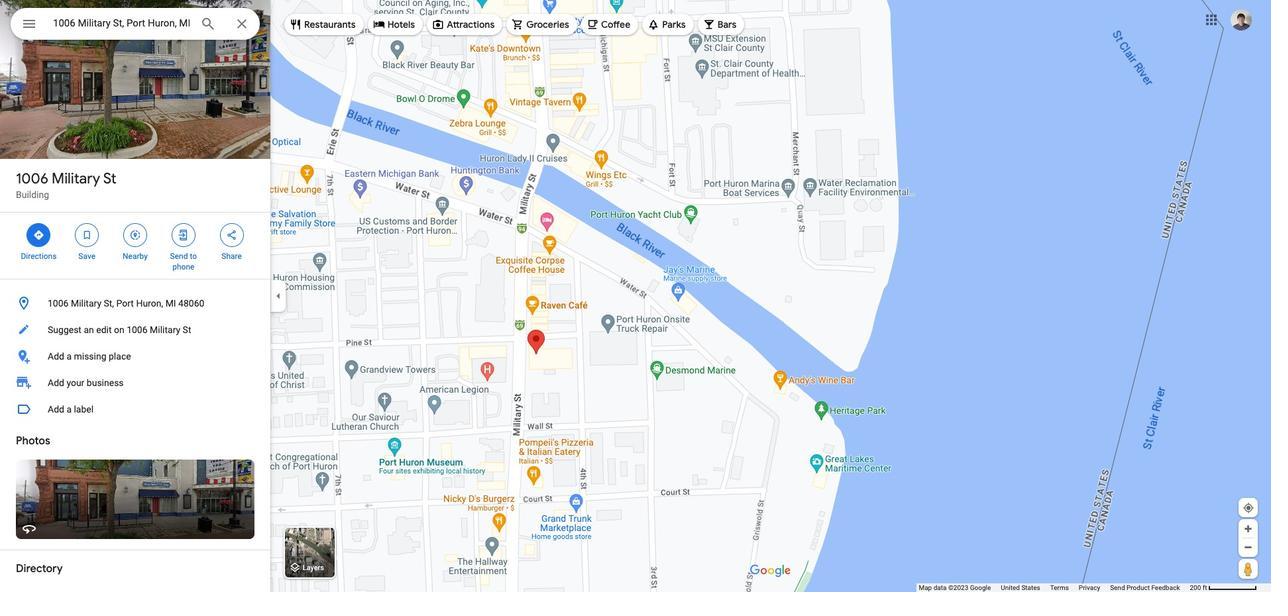 Task type: locate. For each thing, give the bounding box(es) containing it.
0 vertical spatial st
[[103, 170, 116, 188]]

united states button
[[1002, 584, 1041, 593]]

suggest an edit on 1006 military st button
[[0, 317, 271, 344]]

military down mi
[[150, 325, 180, 336]]

add down "suggest"
[[48, 351, 64, 362]]

attractions
[[447, 19, 495, 31]]

1 vertical spatial a
[[67, 405, 72, 415]]

privacy button
[[1080, 584, 1101, 593]]

a inside button
[[67, 405, 72, 415]]

map
[[919, 585, 933, 592]]

1 add from the top
[[48, 351, 64, 362]]

google account: nolan park  
(nolan.park@adept.ai) image
[[1231, 9, 1253, 30]]

add for add a missing place
[[48, 351, 64, 362]]

add for add a label
[[48, 405, 64, 415]]

footer containing map data ©2023 google
[[919, 584, 1191, 593]]

send left product
[[1111, 585, 1126, 592]]

huron,
[[136, 298, 163, 309]]

send up phone
[[170, 252, 188, 261]]

military left st,
[[71, 298, 101, 309]]

restaurants
[[304, 19, 356, 31]]

save
[[78, 252, 96, 261]]

united
[[1002, 585, 1021, 592]]

add for add your business
[[48, 378, 64, 389]]

1 horizontal spatial st
[[183, 325, 191, 336]]

send for send to phone
[[170, 252, 188, 261]]

1 vertical spatial 1006
[[48, 298, 69, 309]]

zoom out image
[[1244, 543, 1254, 553]]

send inside send to phone
[[170, 252, 188, 261]]

groceries
[[527, 19, 570, 31]]

privacy
[[1080, 585, 1101, 592]]

1 horizontal spatial send
[[1111, 585, 1126, 592]]

show your location image
[[1243, 503, 1255, 515]]

phone
[[173, 263, 195, 272]]

add your business
[[48, 378, 124, 389]]

a
[[67, 351, 72, 362], [67, 405, 72, 415]]

1006 right on
[[127, 325, 148, 336]]


[[129, 228, 141, 243]]

200 ft
[[1191, 585, 1208, 592]]

a inside button
[[67, 351, 72, 362]]

coffee
[[601, 19, 631, 31]]

1006 up building
[[16, 170, 48, 188]]

nearby
[[123, 252, 148, 261]]

2 vertical spatial military
[[150, 325, 180, 336]]

send inside button
[[1111, 585, 1126, 592]]

footer
[[919, 584, 1191, 593]]

zoom in image
[[1244, 525, 1254, 535]]

st
[[103, 170, 116, 188], [183, 325, 191, 336]]

add your business link
[[0, 370, 271, 397]]

parks button
[[643, 9, 694, 40]]

coffee button
[[582, 9, 639, 40]]

military inside 1006 military st building
[[52, 170, 100, 188]]

actions for 1006 military st region
[[0, 213, 271, 279]]

1006 inside 1006 military st building
[[16, 170, 48, 188]]

None field
[[53, 15, 190, 31]]

0 vertical spatial a
[[67, 351, 72, 362]]

send for send product feedback
[[1111, 585, 1126, 592]]

1006 military st building
[[16, 170, 116, 200]]

united states
[[1002, 585, 1041, 592]]

building
[[16, 190, 49, 200]]

military for st,
[[71, 298, 101, 309]]

a left missing
[[67, 351, 72, 362]]

2 a from the top
[[67, 405, 72, 415]]

google maps element
[[0, 0, 1272, 593]]

0 vertical spatial military
[[52, 170, 100, 188]]

share
[[222, 252, 242, 261]]

military up 
[[52, 170, 100, 188]]

a left the label on the bottom
[[67, 405, 72, 415]]

photos
[[16, 435, 50, 448]]

states
[[1022, 585, 1041, 592]]


[[21, 15, 37, 33]]

1 vertical spatial send
[[1111, 585, 1126, 592]]

place
[[109, 351, 131, 362]]

add a label button
[[0, 397, 271, 423]]

1006 Military St, Port Huron, MI 48060 field
[[11, 8, 260, 40]]

1006 military st, port huron, mi 48060 button
[[0, 290, 271, 317]]

bars
[[718, 19, 737, 31]]

2 vertical spatial add
[[48, 405, 64, 415]]

1006 military st, port huron, mi 48060
[[48, 298, 205, 309]]

show street view coverage image
[[1239, 560, 1259, 580]]

an
[[84, 325, 94, 336]]

1 vertical spatial st
[[183, 325, 191, 336]]

3 add from the top
[[48, 405, 64, 415]]

1006
[[16, 170, 48, 188], [48, 298, 69, 309], [127, 325, 148, 336]]


[[178, 228, 190, 243]]

2 add from the top
[[48, 378, 64, 389]]

1 vertical spatial add
[[48, 378, 64, 389]]

add inside button
[[48, 351, 64, 362]]

add inside button
[[48, 405, 64, 415]]

1 a from the top
[[67, 351, 72, 362]]


[[33, 228, 45, 243]]


[[81, 228, 93, 243]]

1 vertical spatial military
[[71, 298, 101, 309]]

0 vertical spatial 1006
[[16, 170, 48, 188]]

collapse side panel image
[[271, 289, 286, 304]]

hotels button
[[368, 9, 423, 40]]

add
[[48, 351, 64, 362], [48, 378, 64, 389], [48, 405, 64, 415]]

add left your
[[48, 378, 64, 389]]

1006 for st
[[16, 170, 48, 188]]

0 vertical spatial send
[[170, 252, 188, 261]]

add left the label on the bottom
[[48, 405, 64, 415]]

send
[[170, 252, 188, 261], [1111, 585, 1126, 592]]

military
[[52, 170, 100, 188], [71, 298, 101, 309], [150, 325, 180, 336]]

suggest an edit on 1006 military st
[[48, 325, 191, 336]]

1006 up "suggest"
[[48, 298, 69, 309]]

0 vertical spatial add
[[48, 351, 64, 362]]

0 horizontal spatial send
[[170, 252, 188, 261]]

0 horizontal spatial st
[[103, 170, 116, 188]]



Task type: vqa. For each thing, say whether or not it's contained in the screenshot.
Terms
yes



Task type: describe. For each thing, give the bounding box(es) containing it.
48060
[[178, 298, 205, 309]]

send product feedback
[[1111, 585, 1181, 592]]

add a missing place
[[48, 351, 131, 362]]

1006 military st main content
[[0, 0, 271, 593]]

st,
[[104, 298, 114, 309]]

feedback
[[1152, 585, 1181, 592]]

terms button
[[1051, 584, 1070, 593]]

bars button
[[698, 9, 745, 40]]

ft
[[1203, 585, 1208, 592]]

on
[[114, 325, 124, 336]]

footer inside google maps element
[[919, 584, 1191, 593]]

suggest
[[48, 325, 82, 336]]

 search field
[[11, 8, 260, 42]]

add a missing place button
[[0, 344, 271, 370]]

business
[[87, 378, 124, 389]]

none field inside the 1006 military st, port huron, mi 48060 "field"
[[53, 15, 190, 31]]

a for label
[[67, 405, 72, 415]]

restaurants button
[[284, 9, 364, 40]]

your
[[67, 378, 84, 389]]

200
[[1191, 585, 1202, 592]]

to
[[190, 252, 197, 261]]

send product feedback button
[[1111, 584, 1181, 593]]

st inside button
[[183, 325, 191, 336]]

add a label
[[48, 405, 94, 415]]

 button
[[11, 8, 48, 42]]

st inside 1006 military st building
[[103, 170, 116, 188]]

port
[[116, 298, 134, 309]]

200 ft button
[[1191, 585, 1258, 592]]

directions
[[21, 252, 57, 261]]

edit
[[96, 325, 112, 336]]

google
[[971, 585, 992, 592]]

map data ©2023 google
[[919, 585, 992, 592]]

©2023
[[949, 585, 969, 592]]

send to phone
[[170, 252, 197, 272]]

directory
[[16, 563, 63, 576]]

military for st
[[52, 170, 100, 188]]

hotels
[[388, 19, 415, 31]]

terms
[[1051, 585, 1070, 592]]

layers
[[303, 565, 324, 573]]

2 vertical spatial 1006
[[127, 325, 148, 336]]

parks
[[663, 19, 686, 31]]

mi
[[166, 298, 176, 309]]

attractions button
[[427, 9, 503, 40]]

groceries button
[[507, 9, 578, 40]]

a for missing
[[67, 351, 72, 362]]

label
[[74, 405, 94, 415]]

missing
[[74, 351, 106, 362]]

product
[[1127, 585, 1151, 592]]

data
[[934, 585, 947, 592]]


[[226, 228, 238, 243]]

1006 for st,
[[48, 298, 69, 309]]



